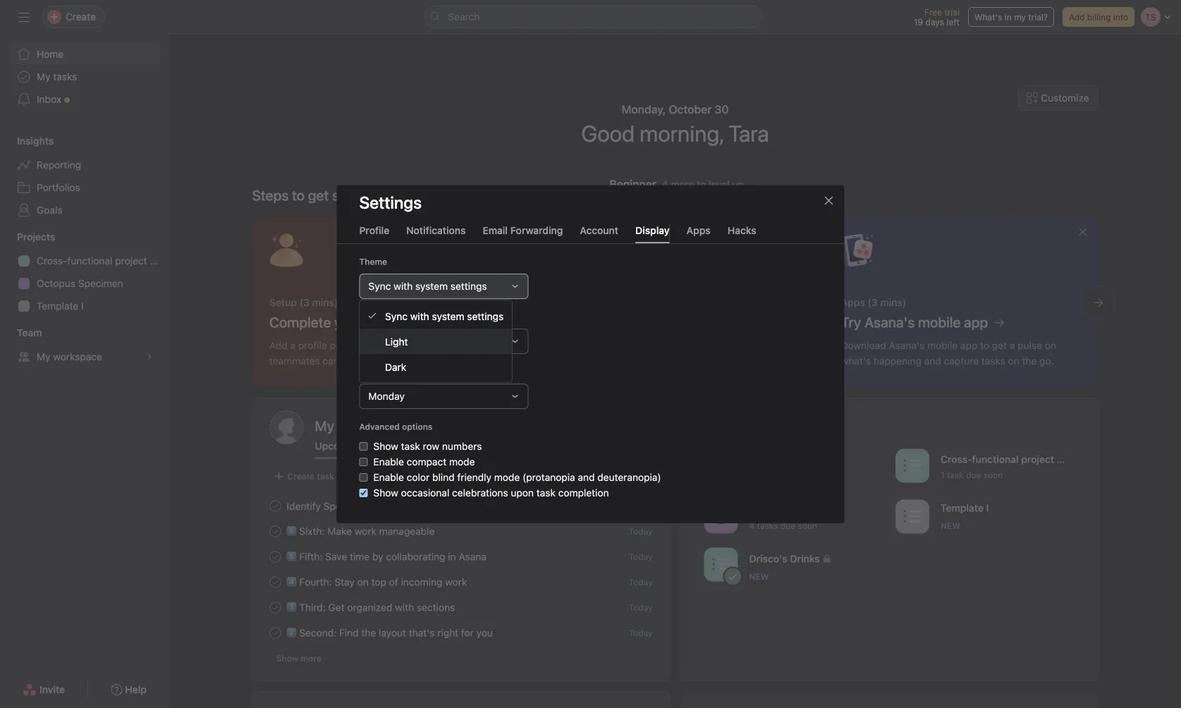 Task type: locate. For each thing, give the bounding box(es) containing it.
upon
[[511, 487, 534, 499]]

3 completed checkbox from the top
[[267, 574, 284, 591]]

workspace
[[53, 351, 102, 363]]

project inside cross-functional project plan 1 task due soon
[[1022, 454, 1055, 465]]

1 vertical spatial list image
[[905, 508, 921, 525]]

with inside dropdown button
[[394, 280, 413, 292]]

my
[[1015, 12, 1027, 22]]

due right 1
[[967, 470, 982, 480]]

i inside projects element
[[81, 300, 84, 312]]

1 completed image from the top
[[267, 549, 284, 566]]

4️⃣ fourth: stay on top of incoming work
[[287, 576, 467, 588]]

tasks up drisco's
[[757, 521, 779, 531]]

show for show task row numbers
[[374, 440, 399, 452]]

completed image left '4️⃣'
[[267, 574, 284, 591]]

project inside "link"
[[115, 255, 147, 267]]

0 vertical spatial cross-
[[37, 255, 67, 267]]

monday,
[[622, 103, 666, 116]]

work right make
[[355, 525, 377, 537]]

functional
[[67, 255, 113, 267], [973, 454, 1019, 465]]

0 vertical spatial new
[[941, 521, 961, 531]]

soon up drinks
[[798, 521, 818, 531]]

numbers
[[442, 440, 482, 452]]

3️⃣ third: get organized with sections
[[287, 602, 455, 613]]

0 vertical spatial sync with system settings
[[369, 280, 487, 292]]

add profile photo image
[[270, 411, 304, 445]]

enable right enable color blind friendly mode (protanopia and deuteranopia) option
[[374, 471, 404, 483]]

0 horizontal spatial cross-
[[37, 255, 67, 267]]

functional for cross-functional project plan
[[67, 255, 113, 267]]

1 horizontal spatial mode
[[494, 471, 520, 483]]

i down octopus specimen link
[[81, 300, 84, 312]]

work down asana
[[445, 576, 467, 588]]

dark link
[[360, 354, 512, 380]]

octopus
[[37, 278, 76, 289]]

1 vertical spatial the
[[362, 627, 376, 639]]

create task button
[[270, 467, 338, 486]]

enable
[[374, 456, 404, 468], [374, 471, 404, 483]]

today button for asana
[[629, 552, 653, 562]]

2 today button from the top
[[629, 552, 653, 562]]

4 today button from the top
[[629, 603, 653, 613]]

show down 2️⃣ at the left bottom of page
[[276, 654, 299, 664]]

sync with system settings up 'sync with system settings' link
[[369, 280, 487, 292]]

octopus specimen link
[[8, 272, 161, 295]]

display
[[636, 225, 670, 236]]

more left level
[[671, 178, 695, 190]]

inbox link
[[8, 88, 161, 111]]

display button
[[636, 225, 670, 243]]

0 vertical spatial system
[[416, 280, 448, 292]]

template for template i new
[[941, 502, 984, 514]]

system up light link
[[432, 310, 465, 322]]

show
[[374, 440, 399, 452], [374, 487, 399, 499], [276, 654, 299, 664]]

1 vertical spatial due
[[781, 521, 796, 531]]

my down team
[[37, 351, 50, 363]]

2 list image from the top
[[905, 508, 921, 525]]

1 vertical spatial tasks
[[757, 521, 779, 531]]

0 vertical spatial sync
[[369, 280, 391, 292]]

work
[[355, 525, 377, 537], [445, 576, 467, 588]]

1 vertical spatial show
[[374, 487, 399, 499]]

add
[[1070, 12, 1085, 22]]

0 horizontal spatial more
[[301, 654, 322, 664]]

1 vertical spatial mode
[[494, 471, 520, 483]]

Enable color blind friendly mode (protanopia and deuteranopia) checkbox
[[359, 473, 368, 482]]

functional inside cross-functional project plan 1 task due soon
[[973, 454, 1019, 465]]

1 vertical spatial functional
[[973, 454, 1019, 465]]

i inside the template i new
[[987, 502, 990, 514]]

with up layout at the left of page
[[395, 602, 414, 613]]

4 completed checkbox from the top
[[267, 599, 284, 616]]

global element
[[0, 35, 169, 119]]

3 today from the top
[[629, 578, 653, 587]]

identify species
[[287, 500, 360, 512]]

i down cross-functional project plan 1 task due soon
[[987, 502, 990, 514]]

in inside "button"
[[1005, 12, 1012, 22]]

0 vertical spatial list image
[[905, 458, 921, 474]]

due up the drisco's drinks
[[781, 521, 796, 531]]

list image
[[905, 458, 921, 474], [905, 508, 921, 525]]

in left my
[[1005, 12, 1012, 22]]

show down advanced at the bottom left of page
[[374, 440, 399, 452]]

projects element
[[0, 224, 169, 320]]

5 today from the top
[[629, 628, 653, 638]]

2 vertical spatial with
[[395, 602, 414, 613]]

plan inside "link"
[[150, 255, 169, 267]]

close image
[[824, 195, 835, 206]]

0 vertical spatial my
[[37, 71, 50, 83]]

plan inside cross-functional project plan 1 task due soon
[[1057, 454, 1077, 465]]

2️⃣
[[287, 627, 297, 639]]

1 vertical spatial my
[[37, 351, 50, 363]]

the right find
[[362, 627, 376, 639]]

sync with system settings button
[[359, 274, 529, 299]]

1 vertical spatial new
[[750, 572, 769, 582]]

0 vertical spatial enable
[[374, 456, 404, 468]]

6️⃣
[[287, 525, 297, 537]]

of right day
[[397, 367, 405, 377]]

system
[[416, 280, 448, 292], [432, 310, 465, 322]]

my up inbox
[[37, 71, 50, 83]]

1 horizontal spatial plan
[[1057, 454, 1077, 465]]

to right steps
[[292, 187, 305, 204]]

1
[[941, 470, 945, 480]]

days
[[926, 17, 945, 27]]

0 vertical spatial mode
[[450, 456, 475, 468]]

today for asana
[[629, 552, 653, 562]]

tasks inside global "element"
[[53, 71, 77, 83]]

completed image
[[267, 498, 284, 515], [267, 523, 284, 540], [267, 574, 284, 591], [267, 599, 284, 616]]

0 horizontal spatial 4
[[662, 178, 669, 190]]

1 list image from the top
[[905, 458, 921, 474]]

2 completed checkbox from the top
[[267, 523, 284, 540]]

i for template i
[[81, 300, 84, 312]]

template down 1
[[941, 502, 984, 514]]

4 completed image from the top
[[267, 599, 284, 616]]

goals link
[[8, 199, 161, 222]]

0 vertical spatial due
[[967, 470, 982, 480]]

show task row numbers
[[374, 440, 482, 452]]

completed image left 6️⃣
[[267, 523, 284, 540]]

profile button
[[359, 225, 390, 243]]

mode
[[450, 456, 475, 468], [494, 471, 520, 483]]

completed image for 5️⃣
[[267, 549, 284, 566]]

the for layout
[[362, 627, 376, 639]]

trial?
[[1029, 12, 1048, 22]]

my workspace link
[[8, 346, 161, 368]]

0 vertical spatial template
[[37, 300, 79, 312]]

the right dark
[[408, 367, 421, 377]]

2 completed image from the top
[[267, 625, 284, 642]]

manageable
[[379, 525, 435, 537]]

apps button
[[687, 225, 711, 243]]

1 vertical spatial in
[[448, 551, 456, 563]]

1 horizontal spatial new
[[941, 521, 961, 531]]

1 today from the top
[[629, 527, 653, 537]]

cross- up 1
[[941, 454, 973, 465]]

functional up octopus specimen link
[[67, 255, 113, 267]]

1 enable from the top
[[374, 456, 404, 468]]

Completed checkbox
[[267, 549, 284, 566]]

0 vertical spatial completed image
[[267, 549, 284, 566]]

for
[[461, 627, 474, 639]]

0 vertical spatial tasks
[[53, 71, 77, 83]]

1 vertical spatial of
[[389, 576, 398, 588]]

2 my from the top
[[37, 351, 50, 363]]

1 horizontal spatial i
[[987, 502, 990, 514]]

2 completed image from the top
[[267, 523, 284, 540]]

settings up 'sync with system settings' link
[[451, 280, 487, 292]]

add billing info button
[[1063, 7, 1135, 27]]

0 vertical spatial 4
[[662, 178, 669, 190]]

what's in my trial?
[[975, 12, 1048, 22]]

search list box
[[424, 6, 763, 28]]

more down second:
[[301, 654, 322, 664]]

drisco's drinks
[[750, 553, 820, 565]]

template down octopus on the top of the page
[[37, 300, 79, 312]]

1 vertical spatial enable
[[374, 471, 404, 483]]

3 today button from the top
[[629, 578, 653, 587]]

cross- inside cross-functional project plan 1 task due soon
[[941, 454, 973, 465]]

4 right rocket icon
[[750, 521, 755, 531]]

to left level
[[697, 178, 706, 190]]

first day of the week
[[359, 367, 444, 377]]

0 vertical spatial plan
[[150, 255, 169, 267]]

of right top
[[389, 576, 398, 588]]

task left (1)
[[401, 440, 420, 452]]

1 vertical spatial cross-
[[941, 454, 973, 465]]

0 vertical spatial soon
[[984, 470, 1003, 480]]

identify
[[287, 500, 321, 512]]

the for week
[[408, 367, 421, 377]]

completed checkbox left 2️⃣ at the left bottom of page
[[267, 625, 284, 642]]

projects
[[17, 231, 55, 243]]

2 today from the top
[[629, 552, 653, 562]]

my inside global "element"
[[37, 71, 50, 83]]

notifications
[[407, 225, 466, 236]]

incoming
[[401, 576, 443, 588]]

octopus specimen
[[37, 278, 123, 289]]

add billing info
[[1070, 12, 1129, 22]]

1 horizontal spatial due
[[967, 470, 982, 480]]

0 vertical spatial project
[[115, 255, 147, 267]]

1 horizontal spatial in
[[1005, 12, 1012, 22]]

0 vertical spatial with
[[394, 280, 413, 292]]

0 horizontal spatial project
[[115, 255, 147, 267]]

home link
[[8, 43, 161, 66]]

hacks
[[728, 225, 757, 236]]

with up light link
[[410, 310, 430, 322]]

cross-functional project plan
[[37, 255, 169, 267]]

0 horizontal spatial plan
[[150, 255, 169, 267]]

email forwarding button
[[483, 225, 563, 243]]

1 horizontal spatial to
[[697, 178, 706, 190]]

0 horizontal spatial template
[[37, 300, 79, 312]]

3 completed image from the top
[[267, 574, 284, 591]]

4 tasks due soon
[[750, 521, 818, 531]]

list image left the template i new
[[905, 508, 921, 525]]

task right create
[[317, 472, 334, 482]]

5 completed checkbox from the top
[[267, 625, 284, 642]]

2 enable from the top
[[374, 471, 404, 483]]

sync down theme
[[369, 280, 391, 292]]

email forwarding
[[483, 225, 563, 236]]

new down drisco's
[[750, 572, 769, 582]]

1 horizontal spatial more
[[671, 178, 695, 190]]

teams element
[[0, 320, 169, 371]]

sync
[[369, 280, 391, 292], [385, 310, 408, 322]]

1 vertical spatial plan
[[1057, 454, 1077, 465]]

0 vertical spatial in
[[1005, 12, 1012, 22]]

sync up light on the left
[[385, 310, 408, 322]]

plan for cross-functional project plan 1 task due soon
[[1057, 454, 1077, 465]]

completed checkbox left 3️⃣
[[267, 599, 284, 616]]

0 vertical spatial show
[[374, 440, 399, 452]]

completed image left 3️⃣
[[267, 599, 284, 616]]

invite
[[40, 684, 65, 696]]

row
[[423, 440, 440, 452]]

advanced options
[[359, 422, 433, 432]]

1 horizontal spatial work
[[445, 576, 467, 588]]

what's
[[975, 12, 1003, 22]]

with up language
[[394, 280, 413, 292]]

mode up upon
[[494, 471, 520, 483]]

template i
[[37, 300, 84, 312]]

2 vertical spatial show
[[276, 654, 299, 664]]

1 vertical spatial completed image
[[267, 625, 284, 642]]

1 horizontal spatial soon
[[984, 470, 1003, 480]]

cross- inside "link"
[[37, 255, 67, 267]]

0 vertical spatial i
[[81, 300, 84, 312]]

1 vertical spatial project
[[1022, 454, 1055, 465]]

0 vertical spatial settings
[[451, 280, 487, 292]]

0 horizontal spatial functional
[[67, 255, 113, 267]]

settings
[[359, 192, 422, 212]]

1 horizontal spatial 4
[[750, 521, 755, 531]]

upcoming button
[[315, 440, 363, 459]]

completed checkbox left '4️⃣'
[[267, 574, 284, 591]]

1 vertical spatial with
[[410, 310, 430, 322]]

5️⃣
[[287, 551, 297, 563]]

completed image left 5️⃣
[[267, 549, 284, 566]]

4
[[662, 178, 669, 190], [750, 521, 755, 531]]

deuteranopia)
[[598, 471, 662, 483]]

completed checkbox for identify
[[267, 498, 284, 515]]

template inside the template i new
[[941, 502, 984, 514]]

due inside cross-functional project plan 1 task due soon
[[967, 470, 982, 480]]

completed image left identify
[[267, 498, 284, 515]]

1 horizontal spatial the
[[408, 367, 421, 377]]

projects button
[[0, 230, 55, 244]]

0 horizontal spatial to
[[292, 187, 305, 204]]

completed checkbox left 6️⃣
[[267, 523, 284, 540]]

settings down sync with system settings dropdown button
[[467, 310, 504, 322]]

1 my from the top
[[37, 71, 50, 83]]

4 inside beginner 4 more to level up
[[662, 178, 669, 190]]

0 horizontal spatial tasks
[[53, 71, 77, 83]]

completed checkbox left identify
[[267, 498, 284, 515]]

layout
[[379, 627, 406, 639]]

0 horizontal spatial new
[[750, 572, 769, 582]]

project
[[115, 255, 147, 267], [1022, 454, 1055, 465]]

0 horizontal spatial due
[[781, 521, 796, 531]]

in left asana
[[448, 551, 456, 563]]

tara
[[729, 120, 770, 147]]

completed image left 2️⃣ at the left bottom of page
[[267, 625, 284, 642]]

system inside dropdown button
[[416, 280, 448, 292]]

organized
[[347, 602, 393, 613]]

language
[[359, 312, 400, 322]]

notifications button
[[407, 225, 466, 243]]

mode down numbers
[[450, 456, 475, 468]]

good
[[582, 120, 635, 147]]

occasional
[[401, 487, 450, 499]]

0 horizontal spatial the
[[362, 627, 376, 639]]

my inside teams "element"
[[37, 351, 50, 363]]

0 horizontal spatial i
[[81, 300, 84, 312]]

4 right beginner
[[662, 178, 669, 190]]

1 completed checkbox from the top
[[267, 498, 284, 515]]

and
[[578, 471, 595, 483]]

0 vertical spatial functional
[[67, 255, 113, 267]]

0 horizontal spatial soon
[[798, 521, 818, 531]]

system up 'sync with system settings' link
[[416, 280, 448, 292]]

template inside projects element
[[37, 300, 79, 312]]

of
[[397, 367, 405, 377], [389, 576, 398, 588]]

fourth:
[[299, 576, 332, 588]]

0 vertical spatial the
[[408, 367, 421, 377]]

1 vertical spatial more
[[301, 654, 322, 664]]

sync with system settings up light link
[[385, 310, 504, 322]]

0 vertical spatial more
[[671, 178, 695, 190]]

completed button
[[451, 440, 502, 459]]

list image left 1
[[905, 458, 921, 474]]

enable for enable compact mode
[[374, 456, 404, 468]]

i for template i new
[[987, 502, 990, 514]]

new down 1
[[941, 521, 961, 531]]

show inside button
[[276, 654, 299, 664]]

functional up the template i new
[[973, 454, 1019, 465]]

enable down the overdue
[[374, 456, 404, 468]]

portfolios
[[37, 182, 80, 193]]

template for template i
[[37, 300, 79, 312]]

customize
[[1042, 92, 1090, 104]]

1 vertical spatial soon
[[798, 521, 818, 531]]

1 horizontal spatial tasks
[[757, 521, 779, 531]]

1 horizontal spatial cross-
[[941, 454, 973, 465]]

1 horizontal spatial functional
[[973, 454, 1019, 465]]

Completed checkbox
[[267, 498, 284, 515], [267, 523, 284, 540], [267, 574, 284, 591], [267, 599, 284, 616], [267, 625, 284, 642]]

cross- up octopus on the top of the page
[[37, 255, 67, 267]]

1 completed image from the top
[[267, 498, 284, 515]]

completed image for 4️⃣
[[267, 574, 284, 591]]

0 vertical spatial work
[[355, 525, 377, 537]]

1 vertical spatial i
[[987, 502, 990, 514]]

Show occasional celebrations upon task completion checkbox
[[359, 489, 368, 497]]

functional inside "link"
[[67, 255, 113, 267]]

today button for work
[[629, 578, 653, 587]]

tasks
[[53, 71, 77, 83], [757, 521, 779, 531]]

0 horizontal spatial in
[[448, 551, 456, 563]]

find
[[339, 627, 359, 639]]

5 today button from the top
[[629, 628, 653, 638]]

completed
[[451, 440, 502, 452]]

morning,
[[640, 120, 724, 147]]

completed image
[[267, 549, 284, 566], [267, 625, 284, 642]]

friendly
[[458, 471, 492, 483]]

0 horizontal spatial work
[[355, 525, 377, 537]]

Show task row numbers checkbox
[[359, 442, 368, 451]]

1 vertical spatial template
[[941, 502, 984, 514]]

soon up the template i new
[[984, 470, 1003, 480]]

show right show occasional celebrations upon task completion "checkbox"
[[374, 487, 399, 499]]

today for for
[[629, 628, 653, 638]]

completed checkbox for 4️⃣
[[267, 574, 284, 591]]

tasks down home
[[53, 71, 77, 83]]

task right 1
[[948, 470, 964, 480]]

1 horizontal spatial template
[[941, 502, 984, 514]]

forwarding
[[511, 225, 563, 236]]

today button for for
[[629, 628, 653, 638]]

1 horizontal spatial project
[[1022, 454, 1055, 465]]



Task type: describe. For each thing, give the bounding box(es) containing it.
that's
[[409, 627, 435, 639]]

week
[[423, 367, 444, 377]]

0 vertical spatial of
[[397, 367, 405, 377]]

completed image for 3️⃣
[[267, 599, 284, 616]]

functional for cross-functional project plan 1 task due soon
[[973, 454, 1019, 465]]

day
[[380, 367, 395, 377]]

insights element
[[0, 128, 169, 224]]

stay
[[335, 576, 355, 588]]

plan for cross-functional project plan
[[150, 255, 169, 267]]

completed image for identify
[[267, 498, 284, 515]]

completed checkbox for 2️⃣
[[267, 625, 284, 642]]

cross- for cross-functional project plan
[[37, 255, 67, 267]]

light link
[[360, 329, 512, 354]]

today for work
[[629, 578, 653, 587]]

level
[[709, 178, 730, 190]]

completion
[[559, 487, 609, 499]]

theme
[[359, 257, 387, 267]]

1 vertical spatial 4
[[750, 521, 755, 531]]

show for show occasional celebrations upon task completion
[[374, 487, 399, 499]]

info
[[1114, 12, 1129, 22]]

blind
[[433, 471, 455, 483]]

my workspace
[[37, 351, 102, 363]]

reporting
[[37, 159, 81, 171]]

search button
[[424, 6, 763, 28]]

4️⃣
[[287, 576, 297, 588]]

hide sidebar image
[[18, 11, 30, 23]]

list image
[[713, 556, 730, 573]]

sync with system settings inside dropdown button
[[369, 280, 487, 292]]

completed image for 2️⃣
[[267, 625, 284, 642]]

show for show more
[[276, 654, 299, 664]]

overdue (1) button
[[380, 440, 434, 459]]

show occasional celebrations upon task completion
[[374, 487, 609, 499]]

on
[[357, 576, 369, 588]]

hacks button
[[728, 225, 757, 243]]

(1)
[[422, 440, 434, 452]]

more inside beginner 4 more to level up
[[671, 178, 695, 190]]

my for my workspace
[[37, 351, 50, 363]]

insights
[[17, 135, 54, 147]]

enable compact mode
[[374, 456, 475, 468]]

customize button
[[1018, 85, 1099, 111]]

enable for enable color blind friendly mode (protanopia and deuteranopia)
[[374, 471, 404, 483]]

invite button
[[13, 677, 74, 703]]

1 vertical spatial system
[[432, 310, 465, 322]]

tasks for my
[[53, 71, 77, 83]]

my for my tasks
[[37, 71, 50, 83]]

completed checkbox for 3️⃣
[[267, 599, 284, 616]]

advanced
[[359, 422, 400, 432]]

completed image for 6️⃣
[[267, 523, 284, 540]]

settings inside dropdown button
[[451, 280, 487, 292]]

soon inside 4 tasks due soon link
[[798, 521, 818, 531]]

free
[[925, 7, 943, 17]]

create
[[288, 472, 315, 482]]

top
[[372, 576, 387, 588]]

get started
[[308, 187, 378, 204]]

portfolios link
[[8, 176, 161, 199]]

goals
[[37, 204, 62, 216]]

species
[[324, 500, 360, 512]]

trial
[[945, 7, 960, 17]]

get
[[329, 602, 345, 613]]

template i new
[[941, 502, 990, 531]]

project for cross-functional project plan
[[115, 255, 147, 267]]

more inside button
[[301, 654, 322, 664]]

by
[[373, 551, 384, 563]]

beginner 4 more to level up
[[610, 177, 744, 191]]

monday button
[[359, 384, 529, 409]]

0 horizontal spatial mode
[[450, 456, 475, 468]]

drisco's
[[750, 553, 788, 565]]

upcoming
[[315, 440, 363, 452]]

compact
[[407, 456, 447, 468]]

right
[[438, 627, 459, 639]]

project for cross-functional project plan 1 task due soon
[[1022, 454, 1055, 465]]

monday, october 30 good morning, tara
[[582, 103, 770, 147]]

6️⃣ sixth: make work manageable
[[287, 525, 435, 537]]

enable color blind friendly mode (protanopia and deuteranopia)
[[374, 471, 662, 483]]

account
[[580, 225, 619, 236]]

new inside the template i new
[[941, 521, 961, 531]]

cross- for cross-functional project plan 1 task due soon
[[941, 454, 973, 465]]

celebrations
[[452, 487, 508, 499]]

19
[[914, 17, 924, 27]]

1 vertical spatial settings
[[467, 310, 504, 322]]

2️⃣ second: find the layout that's right for you
[[287, 627, 493, 639]]

overdue
[[380, 440, 419, 452]]

completed checkbox for 6️⃣
[[267, 523, 284, 540]]

1 today button from the top
[[629, 527, 653, 537]]

my tasks
[[315, 418, 372, 434]]

cross-functional project plan link
[[8, 250, 169, 272]]

up
[[733, 178, 744, 190]]

what's in my trial? button
[[969, 7, 1055, 27]]

rocket image
[[713, 508, 730, 525]]

free trial 19 days left
[[914, 7, 960, 27]]

you
[[477, 627, 493, 639]]

create task
[[288, 472, 334, 482]]

scroll card carousel right image
[[1093, 297, 1105, 308]]

home
[[37, 48, 64, 60]]

1 vertical spatial sync with system settings
[[385, 310, 504, 322]]

4 today from the top
[[629, 603, 653, 613]]

apps
[[687, 225, 711, 236]]

time
[[350, 551, 370, 563]]

1 vertical spatial sync
[[385, 310, 408, 322]]

to inside beginner 4 more to level up
[[697, 178, 706, 190]]

Enable compact mode checkbox
[[359, 458, 368, 466]]

my tasks
[[37, 71, 77, 83]]

task inside button
[[317, 472, 334, 482]]

task inside cross-functional project plan 1 task due soon
[[948, 470, 964, 480]]

sections
[[417, 602, 455, 613]]

account button
[[580, 225, 619, 243]]

30
[[715, 103, 729, 116]]

task down (protanopia
[[537, 487, 556, 499]]

tasks for 4
[[757, 521, 779, 531]]

sync inside dropdown button
[[369, 280, 391, 292]]

billing
[[1088, 12, 1112, 22]]

reporting link
[[8, 154, 161, 176]]

color
[[407, 471, 430, 483]]

steps to get started
[[252, 187, 378, 204]]

light
[[385, 336, 408, 347]]

collaborating
[[386, 551, 446, 563]]

1 vertical spatial work
[[445, 576, 467, 588]]

soon inside cross-functional project plan 1 task due soon
[[984, 470, 1003, 480]]



Task type: vqa. For each thing, say whether or not it's contained in the screenshot.
"SHARE" inside the Share Giraffe Testing dialog
no



